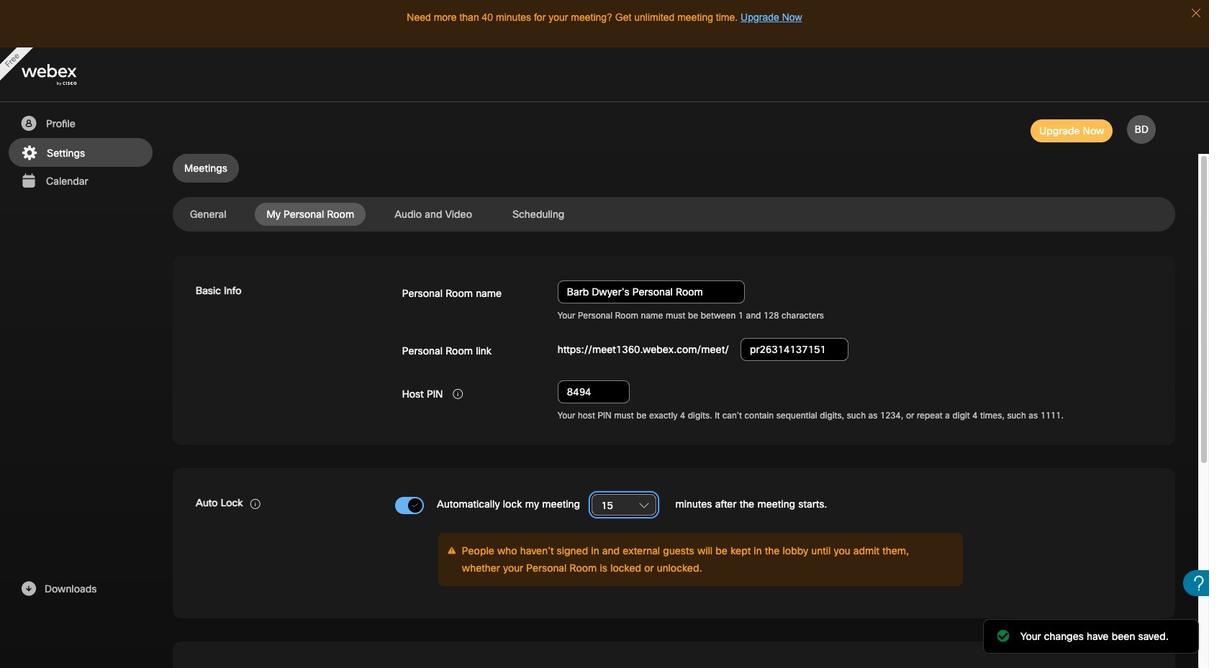 Task type: locate. For each thing, give the bounding box(es) containing it.
mds people circle_filled image
[[19, 115, 37, 132]]

1 tab list from the top
[[173, 154, 1175, 183]]

None text field
[[741, 338, 849, 361], [558, 381, 630, 404], [741, 338, 849, 361], [558, 381, 630, 404]]

0 vertical spatial tab list
[[173, 154, 1175, 183]]

mds meetings_filled image
[[19, 173, 37, 190]]

alert
[[558, 311, 1152, 322]]

mds settings_filled image
[[20, 145, 38, 162]]

banner
[[0, 48, 1209, 102]]

tab list
[[173, 154, 1175, 183], [173, 203, 1175, 226]]

mds check_bold image
[[412, 501, 419, 511]]

1 vertical spatial tab list
[[173, 203, 1175, 226]]

None text field
[[558, 281, 745, 304]]



Task type: vqa. For each thing, say whether or not it's contained in the screenshot.
tab list
yes



Task type: describe. For each thing, give the bounding box(es) containing it.
cisco webex image
[[22, 64, 108, 86]]

mds check circle badge_filled image
[[996, 629, 1011, 643]]

2 tab list from the top
[[173, 203, 1175, 226]]

mds content download_filled image
[[19, 581, 37, 598]]



